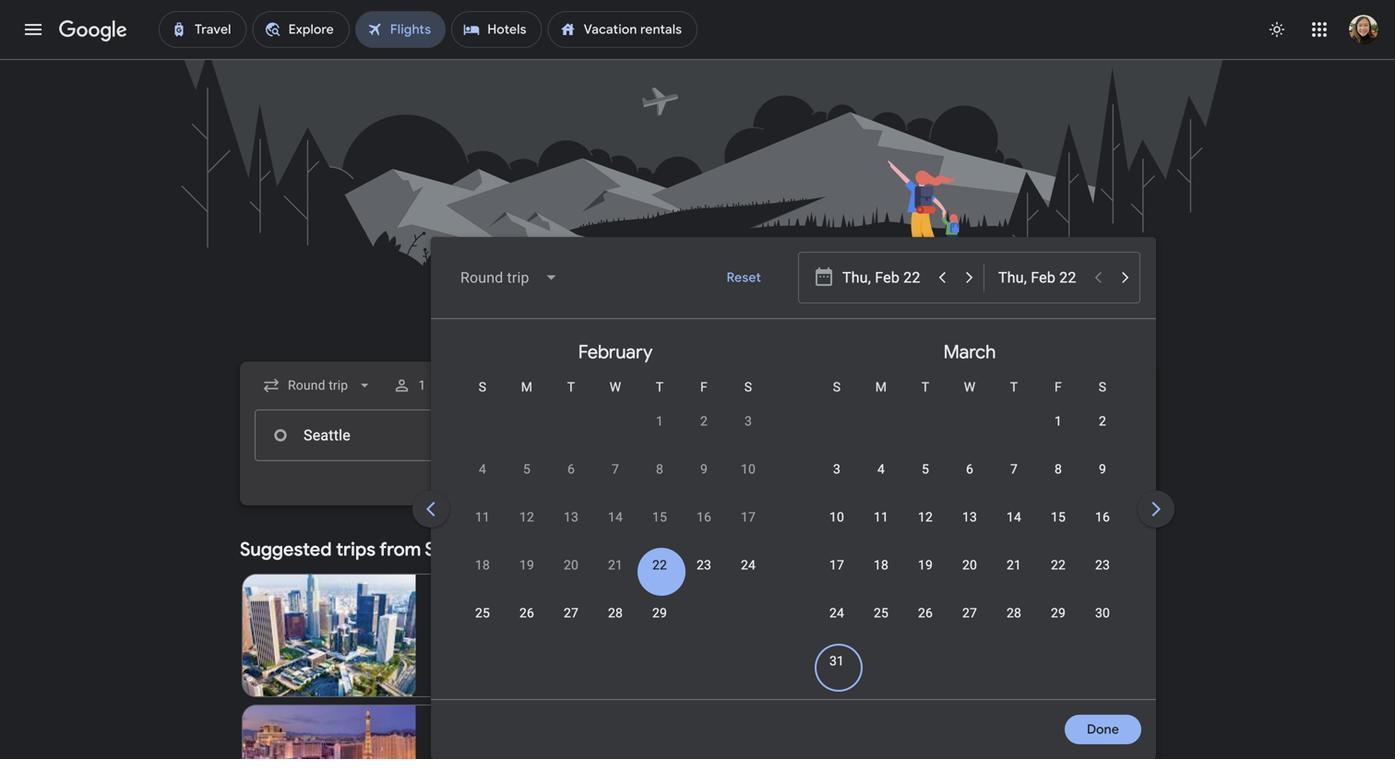 Task type: vqa. For each thing, say whether or not it's contained in the screenshot.


Task type: locate. For each thing, give the bounding box(es) containing it.
5 button
[[505, 461, 549, 505], [904, 461, 948, 505]]

14 button up wed, feb 21 element
[[594, 509, 638, 553]]

1 horizontal spatial explore
[[1009, 542, 1055, 559]]

1 5 from the left
[[523, 462, 531, 477]]

m inside row group
[[876, 380, 887, 395]]

0 horizontal spatial 16 button
[[682, 509, 727, 553]]

1 horizontal spatial 14
[[1007, 510, 1022, 525]]

done
[[1088, 722, 1120, 739]]

t up tue, mar 5 element at bottom
[[922, 380, 930, 395]]

explore button
[[648, 486, 748, 523]]

1 18 button from the left
[[461, 557, 505, 601]]

0 vertical spatial 17 button
[[727, 509, 771, 553]]

26 right angeles on the left
[[520, 606, 535, 621]]

fri, feb 9 element
[[701, 461, 708, 479]]

Return text field
[[999, 253, 1084, 303], [998, 411, 1125, 461]]

1 horizontal spatial 13 button
[[948, 509, 992, 553]]

27 right mon, feb 26 element
[[564, 606, 579, 621]]

19 for the tue, mar 19 element
[[919, 558, 933, 573]]

22 inside march row group
[[1052, 558, 1066, 573]]

5 button up tue, mar 12 element
[[904, 461, 948, 505]]

24 inside march row group
[[830, 606, 845, 621]]

8 inside march row group
[[1055, 462, 1063, 477]]

1 horizontal spatial 19
[[919, 558, 933, 573]]

mon, mar 18 element
[[874, 557, 889, 575]]

2 11 from the left
[[874, 510, 889, 525]]

1 19 from the left
[[520, 558, 535, 573]]

16 button inside march row group
[[1081, 509, 1125, 553]]

15 button up thu, feb 22, departure date. element
[[638, 509, 682, 553]]

1 7 from the left
[[612, 462, 620, 477]]

sat, mar 16 element
[[1096, 509, 1111, 527]]

sun, mar 24 element
[[830, 605, 845, 623]]

10 for sat, feb 10 'element'
[[741, 462, 756, 477]]

31 button
[[815, 653, 860, 697]]

2 26 from the left
[[919, 606, 933, 621]]

thu, feb 1 element
[[656, 413, 664, 431]]

13 button
[[549, 509, 594, 553], [948, 509, 992, 553]]

3 s from the left
[[833, 380, 841, 395]]

1 2 button from the left
[[682, 413, 727, 457]]

6 inside march row group
[[967, 462, 974, 477]]

thu, feb 29 element
[[653, 605, 668, 623]]

3 inside march row group
[[834, 462, 841, 477]]

1 button
[[638, 413, 682, 457], [1037, 413, 1081, 457]]

12 for tue, mar 12 element
[[919, 510, 933, 525]]

9 inside february row group
[[701, 462, 708, 477]]

9 inside march row group
[[1100, 462, 1107, 477]]

18 button
[[461, 557, 505, 601], [860, 557, 904, 601]]

thu, feb 15 element
[[653, 509, 668, 527]]

18 up angeles on the left
[[475, 558, 490, 573]]

2 6 from the left
[[967, 462, 974, 477]]

22 right wed, feb 21 element
[[653, 558, 668, 573]]

row up "wed, mar 20" element
[[815, 500, 1125, 553]]

0 horizontal spatial 10
[[741, 462, 756, 477]]

6 left thu, mar 7 element
[[967, 462, 974, 477]]

2 button inside february row group
[[682, 413, 727, 457]]

2 inside march row group
[[1100, 414, 1107, 429]]

2 14 from the left
[[1007, 510, 1022, 525]]

0 horizontal spatial 17
[[741, 510, 756, 525]]

1 horizontal spatial 11 button
[[860, 509, 904, 553]]

1 horizontal spatial 18 button
[[860, 557, 904, 601]]

suggested
[[240, 538, 332, 562]]

tue, feb 6 element
[[568, 461, 575, 479]]

24 left 'mon, mar 25' element
[[830, 606, 845, 621]]

las vegas
[[431, 721, 499, 740]]

21 left thu, feb 22, departure date. element
[[608, 558, 623, 573]]

16 inside march row group
[[1096, 510, 1111, 525]]

11 button up sun, feb 18 element
[[461, 509, 505, 553]]

25 inside march row group
[[874, 606, 889, 621]]

None field
[[446, 256, 574, 300], [255, 369, 382, 403], [446, 256, 574, 300], [255, 369, 382, 403]]

1 horizontal spatial 7
[[1011, 462, 1018, 477]]

1 horizontal spatial 18
[[874, 558, 889, 573]]

5
[[523, 462, 531, 477], [922, 462, 930, 477]]

grid containing february
[[439, 327, 1396, 711]]

0 horizontal spatial 25 button
[[461, 605, 505, 649]]

1 25 from the left
[[475, 606, 490, 621]]

18 button up 'mon, mar 25' element
[[860, 557, 904, 601]]

11 button
[[461, 509, 505, 553], [860, 509, 904, 553]]

21 right "wed, mar 20" element
[[1007, 558, 1022, 573]]

los
[[431, 589, 455, 608]]

0 horizontal spatial 28
[[608, 606, 623, 621]]

15 left the fri, feb 16 element
[[653, 510, 668, 525]]

1 horizontal spatial 5 button
[[904, 461, 948, 505]]

1 27 from the left
[[564, 606, 579, 621]]

24 button
[[727, 557, 771, 601], [815, 605, 860, 649]]

1 horizontal spatial 23 button
[[1081, 557, 1125, 601]]

28 button
[[594, 605, 638, 649], [992, 605, 1037, 649]]

1 horizontal spatial 8 button
[[1037, 461, 1081, 505]]

10 inside february row group
[[741, 462, 756, 477]]

0 horizontal spatial 19 button
[[505, 557, 549, 601]]

12 button
[[505, 509, 549, 553], [904, 509, 948, 553]]

21 for thu, mar 21 element
[[1007, 558, 1022, 573]]

5 inside february row group
[[523, 462, 531, 477]]

1
[[418, 378, 426, 393], [656, 414, 664, 429], [1055, 414, 1063, 429]]

8 button
[[638, 461, 682, 505], [1037, 461, 1081, 505]]

2 button for february
[[682, 413, 727, 457]]

24 right fri, feb 23 element
[[741, 558, 756, 573]]

28 inside february row group
[[608, 606, 623, 621]]

0 horizontal spatial 6
[[568, 462, 575, 477]]

1 horizontal spatial 14 button
[[992, 509, 1037, 553]]

1 horizontal spatial 1 button
[[1037, 413, 1081, 457]]

1 horizontal spatial 4 button
[[860, 461, 904, 505]]

22 for fri, mar 22 element
[[1052, 558, 1066, 573]]

1 horizontal spatial 11
[[874, 510, 889, 525]]

16 for sat, mar 16 element
[[1096, 510, 1111, 525]]

10 button up sat, feb 17 element
[[727, 461, 771, 505]]

22 inside february row group
[[653, 558, 668, 573]]

2 16 from the left
[[1096, 510, 1111, 525]]

11 button up mon, mar 18 element
[[860, 509, 904, 553]]

28
[[608, 606, 623, 621], [1007, 606, 1022, 621]]

1 horizontal spatial 24 button
[[815, 605, 860, 649]]

1 horizontal spatial 25 button
[[860, 605, 904, 649]]

row up wed, feb 28 'element'
[[461, 548, 771, 601]]

25 inside february row group
[[475, 606, 490, 621]]

25
[[475, 606, 490, 621], [874, 606, 889, 621]]

row up 'wed, mar 13' element
[[815, 452, 1125, 505]]

13 inside march row group
[[963, 510, 978, 525]]

1 26 button from the left
[[505, 605, 549, 649]]

2 8 from the left
[[1055, 462, 1063, 477]]

29 button
[[638, 605, 682, 649], [1037, 605, 1081, 649]]

1 vertical spatial 24
[[830, 606, 845, 621]]

mon, mar 4 element
[[878, 461, 885, 479]]

1 horizontal spatial 8
[[1055, 462, 1063, 477]]

4 inside february row group
[[479, 462, 487, 477]]

1 button up thu, feb 8 element
[[638, 413, 682, 457]]

0 horizontal spatial 11 button
[[461, 509, 505, 553]]

0 horizontal spatial 5 button
[[505, 461, 549, 505]]

thu, mar 7 element
[[1011, 461, 1018, 479]]

2 25 from the left
[[874, 606, 889, 621]]

5 inside march row group
[[922, 462, 930, 477]]

19 button
[[505, 557, 549, 601], [904, 557, 948, 601]]

1 6 from the left
[[568, 462, 575, 477]]

apr
[[431, 610, 452, 625], [431, 741, 452, 756]]

8 right thu, mar 7 element
[[1055, 462, 1063, 477]]

1 horizontal spatial 12
[[919, 510, 933, 525]]

2 20 button from the left
[[948, 557, 992, 601]]

1 horizontal spatial 27
[[963, 606, 978, 621]]

1 horizontal spatial 27 button
[[948, 605, 992, 649]]

1 horizontal spatial 10 button
[[815, 509, 860, 553]]

8 button up fri, mar 15 element
[[1037, 461, 1081, 505]]

2 s from the left
[[745, 380, 753, 395]]

26 inside february row group
[[520, 606, 535, 621]]

m for february
[[521, 380, 533, 395]]

10 left mon, mar 11 element
[[830, 510, 845, 525]]

row
[[638, 397, 771, 457], [1037, 397, 1125, 457], [461, 452, 771, 505], [815, 452, 1125, 505], [461, 500, 771, 553], [815, 500, 1125, 553], [461, 548, 771, 601], [815, 548, 1125, 601], [461, 596, 682, 649], [815, 596, 1125, 649]]

15 inside march row group
[[1052, 510, 1066, 525]]

None text field
[[255, 410, 515, 462]]

2 w from the left
[[965, 380, 976, 395]]

1 s from the left
[[479, 380, 487, 395]]

thu, feb 22, departure date. element
[[653, 557, 668, 575]]

26 button right 'mon, mar 25' element
[[904, 605, 948, 649]]

20
[[564, 558, 579, 573], [963, 558, 978, 573]]

row group
[[1148, 327, 1396, 692]]

13 for 'wed, mar 13' element
[[963, 510, 978, 525]]

12 inside february row group
[[520, 510, 535, 525]]

1 21 from the left
[[608, 558, 623, 573]]

17 for sat, feb 17 element
[[741, 510, 756, 525]]

17 button
[[727, 509, 771, 553], [815, 557, 860, 601]]

sat, feb 24 element
[[741, 557, 756, 575]]

2 12 from the left
[[919, 510, 933, 525]]

los angeles apr 15 – 23
[[431, 589, 514, 625]]

0 horizontal spatial 3
[[745, 414, 752, 429]]

0 horizontal spatial 23 button
[[682, 557, 727, 601]]

29 inside march row group
[[1052, 606, 1066, 621]]

4 button
[[461, 461, 505, 505], [860, 461, 904, 505]]

1 14 from the left
[[608, 510, 623, 525]]

flights
[[623, 263, 773, 328]]

13 inside february row group
[[564, 510, 579, 525]]

2 2 button from the left
[[1081, 413, 1125, 457]]

1 20 button from the left
[[549, 557, 594, 601]]

s up 'sat, mar 2' 'element'
[[1099, 380, 1107, 395]]

2 13 from the left
[[963, 510, 978, 525]]

2 9 button from the left
[[1081, 461, 1125, 505]]

0 horizontal spatial 16
[[697, 510, 712, 525]]

21 button up wed, feb 28 'element'
[[594, 557, 638, 601]]

9 up the explore 'button'
[[701, 462, 708, 477]]

20 left thu, mar 21 element
[[963, 558, 978, 573]]

mon, feb 26 element
[[520, 605, 535, 623]]

5 right the sun, feb 4 element
[[523, 462, 531, 477]]

19 inside march row group
[[919, 558, 933, 573]]

23
[[697, 558, 712, 573], [1096, 558, 1111, 573]]

25 button left 'tue, mar 26' 'element'
[[860, 605, 904, 649]]

27 inside february row group
[[564, 606, 579, 621]]

thu, mar 14 element
[[1007, 509, 1022, 527]]

8 inside february row group
[[656, 462, 664, 477]]

15 inside february row group
[[653, 510, 668, 525]]

9 button up the fri, feb 16 element
[[682, 461, 727, 505]]

sun, mar 3 element
[[834, 461, 841, 479]]

3 button
[[727, 413, 771, 457], [815, 461, 860, 505]]

row containing 24
[[815, 596, 1125, 649]]

29 for the thu, feb 29 element
[[653, 606, 668, 621]]

16 button
[[682, 509, 727, 553], [1081, 509, 1125, 553]]

0 horizontal spatial 9
[[701, 462, 708, 477]]

26 right 'mon, mar 25' element
[[919, 606, 933, 621]]

w
[[610, 380, 622, 395], [965, 380, 976, 395]]

17 inside march row group
[[830, 558, 845, 573]]

3 left mon, mar 4 element
[[834, 462, 841, 477]]

9 button
[[682, 461, 727, 505], [1081, 461, 1125, 505]]

17 left mon, mar 18 element
[[830, 558, 845, 573]]

26 button right the sun, feb 25 element
[[505, 605, 549, 649]]

0 horizontal spatial explore
[[688, 496, 734, 512]]

21 inside march row group
[[1007, 558, 1022, 573]]

1 28 button from the left
[[594, 605, 638, 649]]

2 5 button from the left
[[904, 461, 948, 505]]

22 button up the thu, feb 29 element
[[638, 557, 682, 601]]

Flight search field
[[225, 237, 1396, 760]]

1 16 button from the left
[[682, 509, 727, 553]]

14 inside february row group
[[608, 510, 623, 525]]

0 horizontal spatial 5
[[523, 462, 531, 477]]

28 left fri, mar 29 element
[[1007, 606, 1022, 621]]

21 inside february row group
[[608, 558, 623, 573]]

2 27 button from the left
[[948, 605, 992, 649]]

3 right fri, feb 2 element
[[745, 414, 752, 429]]

18
[[475, 558, 490, 573], [874, 558, 889, 573]]

2 12 button from the left
[[904, 509, 948, 553]]

f inside row group
[[701, 380, 708, 395]]

11 for sun, feb 11 element
[[475, 510, 490, 525]]

10 button
[[727, 461, 771, 505], [815, 509, 860, 553]]

26
[[520, 606, 535, 621], [919, 606, 933, 621]]

0 horizontal spatial 2 button
[[682, 413, 727, 457]]

2 m from the left
[[876, 380, 887, 395]]

24 inside february row group
[[741, 558, 756, 573]]

s right 1 popup button
[[479, 380, 487, 395]]

2 21 from the left
[[1007, 558, 1022, 573]]

31
[[830, 654, 845, 669]]

4
[[479, 462, 487, 477], [878, 462, 885, 477]]

7
[[612, 462, 620, 477], [1011, 462, 1018, 477]]

27 for the tue, feb 27 element
[[564, 606, 579, 621]]

2 t from the left
[[656, 380, 664, 395]]

19 left tue, feb 20 element
[[520, 558, 535, 573]]

25 button
[[461, 605, 505, 649], [860, 605, 904, 649]]

0 horizontal spatial 13
[[564, 510, 579, 525]]

2 8 button from the left
[[1037, 461, 1081, 505]]

2 1 button from the left
[[1037, 413, 1081, 457]]

february
[[579, 341, 653, 364]]

29 for fri, mar 29 element
[[1052, 606, 1066, 621]]

previous image
[[409, 487, 453, 532]]

row down tue, feb 20 element
[[461, 596, 682, 649]]

14 button inside february row group
[[594, 509, 638, 553]]

14 inside march row group
[[1007, 510, 1022, 525]]

grid
[[439, 327, 1396, 711]]

t up thu, mar 7 element
[[1011, 380, 1019, 395]]

10 button up sun, mar 17 element
[[815, 509, 860, 553]]

wed, mar 13 element
[[963, 509, 978, 527]]

9
[[701, 462, 708, 477], [1100, 462, 1107, 477]]

row containing 10
[[815, 500, 1125, 553]]

m
[[521, 380, 533, 395], [876, 380, 887, 395]]

23 button right thu, feb 22, departure date. element
[[682, 557, 727, 601]]

1 f from the left
[[701, 380, 708, 395]]

12
[[520, 510, 535, 525], [919, 510, 933, 525]]

1 horizontal spatial 3 button
[[815, 461, 860, 505]]

2 button up fri, feb 9 element
[[682, 413, 727, 457]]

1 18 from the left
[[475, 558, 490, 573]]

10 for the sun, mar 10 element
[[830, 510, 845, 525]]

4 left mon, feb 5 element
[[479, 462, 487, 477]]

1 23 from the left
[[697, 558, 712, 573]]

2 18 button from the left
[[860, 557, 904, 601]]

4 t from the left
[[1011, 380, 1019, 395]]

1 horizontal spatial w
[[965, 380, 976, 395]]

1 m from the left
[[521, 380, 533, 395]]

28 button inside february row group
[[594, 605, 638, 649]]

1 horizontal spatial 21
[[1007, 558, 1022, 573]]

18 right sun, mar 17 element
[[874, 558, 889, 573]]

1 horizontal spatial 15 button
[[1037, 509, 1081, 553]]

0 vertical spatial 10
[[741, 462, 756, 477]]

12 button up the tue, mar 19 element
[[904, 509, 948, 553]]

0 horizontal spatial 24 button
[[727, 557, 771, 601]]

1 27 button from the left
[[549, 605, 594, 649]]

20 button up the tue, feb 27 element
[[549, 557, 594, 601]]

16 inside february row group
[[697, 510, 712, 525]]

2 27 from the left
[[963, 606, 978, 621]]

1 vertical spatial apr
[[431, 741, 452, 756]]

27 for wed, mar 27 "element"
[[963, 606, 978, 621]]

trips
[[336, 538, 376, 562]]

1 vertical spatial 3
[[834, 462, 841, 477]]

15
[[653, 510, 668, 525], [1052, 510, 1066, 525]]

explore inside button
[[1009, 542, 1055, 559]]

row up wed, mar 27 "element"
[[815, 548, 1125, 601]]

2 right fri, mar 1 element
[[1100, 414, 1107, 429]]

1 26 from the left
[[520, 606, 535, 621]]

28 button left fri, mar 29 element
[[992, 605, 1037, 649]]

20 button
[[549, 557, 594, 601], [948, 557, 992, 601]]

0 vertical spatial 10 button
[[727, 461, 771, 505]]

mon, feb 12 element
[[520, 509, 535, 527]]

5 button up 'mon, feb 12' element
[[505, 461, 549, 505]]

m up mon, mar 4 element
[[876, 380, 887, 395]]

0 horizontal spatial 20 button
[[549, 557, 594, 601]]

m inside february row group
[[521, 380, 533, 395]]

1 horizontal spatial 17
[[830, 558, 845, 573]]

2 29 from the left
[[1052, 606, 1066, 621]]

explore inside 'button'
[[688, 496, 734, 512]]

1 horizontal spatial 21 button
[[992, 557, 1037, 601]]

change appearance image
[[1256, 7, 1300, 52]]

18 inside february row group
[[475, 558, 490, 573]]

1 inside february row group
[[656, 414, 664, 429]]

27 button left thu, mar 28 element
[[948, 605, 992, 649]]

w for march
[[965, 380, 976, 395]]

17
[[741, 510, 756, 525], [830, 558, 845, 573]]

5 right mon, mar 4 element
[[922, 462, 930, 477]]

8 for thu, feb 8 element
[[656, 462, 664, 477]]

20 inside march row group
[[963, 558, 978, 573]]

1 horizontal spatial 25
[[874, 606, 889, 621]]

2 4 from the left
[[878, 462, 885, 477]]

1 horizontal spatial 13
[[963, 510, 978, 525]]

11 inside march row group
[[874, 510, 889, 525]]

1 13 from the left
[[564, 510, 579, 525]]

29 left 30
[[1052, 606, 1066, 621]]

2 5 from the left
[[922, 462, 930, 477]]

0 horizontal spatial 14
[[608, 510, 623, 525]]

1 horizontal spatial 29
[[1052, 606, 1066, 621]]

27 inside march row group
[[963, 606, 978, 621]]

0 horizontal spatial 9 button
[[682, 461, 727, 505]]

23 inside march row group
[[1096, 558, 1111, 573]]

w inside march row group
[[965, 380, 976, 395]]

4 button up mon, mar 11 element
[[860, 461, 904, 505]]

2 f from the left
[[1055, 380, 1063, 395]]

5 for mon, feb 5 element
[[523, 462, 531, 477]]

1 16 from the left
[[697, 510, 712, 525]]

sun, mar 10 element
[[830, 509, 845, 527]]

fri, feb 2 element
[[701, 413, 708, 431]]

28 inside march row group
[[1007, 606, 1022, 621]]

0 horizontal spatial 7 button
[[594, 461, 638, 505]]

f
[[701, 380, 708, 395], [1055, 380, 1063, 395]]

2 28 button from the left
[[992, 605, 1037, 649]]

24
[[741, 558, 756, 573], [830, 606, 845, 621]]

6
[[568, 462, 575, 477], [967, 462, 974, 477]]

1 button up fri, mar 8 element
[[1037, 413, 1081, 457]]

1 horizontal spatial 5
[[922, 462, 930, 477]]

6 inside february row group
[[568, 462, 575, 477]]

1 for february
[[656, 414, 664, 429]]

2 button up sat, mar 9 element on the bottom right of page
[[1081, 413, 1125, 457]]

sun, mar 31 element
[[830, 653, 845, 671]]

14 button
[[594, 509, 638, 553], [992, 509, 1037, 553]]

0 vertical spatial explore
[[688, 496, 734, 512]]

19 inside february row group
[[520, 558, 535, 573]]

2 23 from the left
[[1096, 558, 1111, 573]]

19 right mon, mar 18 element
[[919, 558, 933, 573]]

28 button right the tue, feb 27 element
[[594, 605, 638, 649]]

11 up seattle
[[475, 510, 490, 525]]

row containing 25
[[461, 596, 682, 649]]

mon, feb 5 element
[[523, 461, 531, 479]]

1 horizontal spatial 16 button
[[1081, 509, 1125, 553]]

2 apr from the top
[[431, 741, 452, 756]]

4 button up sun, feb 11 element
[[461, 461, 505, 505]]

w for february
[[610, 380, 622, 395]]

17 button up sun, mar 24 element
[[815, 557, 860, 601]]

19 button up 'tue, mar 26' 'element'
[[904, 557, 948, 601]]

1 horizontal spatial 6
[[967, 462, 974, 477]]

f inside march row group
[[1055, 380, 1063, 395]]

10
[[741, 462, 756, 477], [830, 510, 845, 525]]

destinations
[[1058, 542, 1134, 559]]

w inside february row group
[[610, 380, 622, 395]]

25 right los
[[475, 606, 490, 621]]

1 19 button from the left
[[505, 557, 549, 601]]

done button
[[1065, 708, 1142, 752]]

23 for "sat, mar 23" element
[[1096, 558, 1111, 573]]

1 vertical spatial 17 button
[[815, 557, 860, 601]]

7 inside march row group
[[1011, 462, 1018, 477]]

s up sat, feb 3 element
[[745, 380, 753, 395]]

27 button
[[549, 605, 594, 649], [948, 605, 992, 649]]

14 button up thu, mar 21 element
[[992, 509, 1037, 553]]

17 inside february row group
[[741, 510, 756, 525]]

8
[[656, 462, 664, 477], [1055, 462, 1063, 477]]

2 16 button from the left
[[1081, 509, 1125, 553]]

15 button
[[638, 509, 682, 553], [1037, 509, 1081, 553]]

29 right wed, feb 28 'element'
[[653, 606, 668, 621]]

1 horizontal spatial 17 button
[[815, 557, 860, 601]]

7 inside february row group
[[612, 462, 620, 477]]

explore
[[688, 496, 734, 512], [1009, 542, 1055, 559]]

march row group
[[793, 327, 1148, 697]]

7 button
[[594, 461, 638, 505], [992, 461, 1037, 505]]

22
[[653, 558, 668, 573], [1052, 558, 1066, 573]]

1 14 button from the left
[[594, 509, 638, 553]]

row up wed, feb 21 element
[[461, 500, 771, 553]]

23 button
[[682, 557, 727, 601], [1081, 557, 1125, 601]]

1 horizontal spatial m
[[876, 380, 887, 395]]

10 inside march row group
[[830, 510, 845, 525]]

2 28 from the left
[[1007, 606, 1022, 621]]

row up fri, feb 9 element
[[638, 397, 771, 457]]

0 horizontal spatial 19
[[520, 558, 535, 573]]

7 right 'tue, feb 6' element
[[612, 462, 620, 477]]

explore destinations button
[[987, 535, 1156, 565]]

0 horizontal spatial w
[[610, 380, 622, 395]]

0 horizontal spatial 29
[[653, 606, 668, 621]]

2 22 from the left
[[1052, 558, 1066, 573]]

16 button up "sat, mar 23" element
[[1081, 509, 1125, 553]]

4 for the sun, feb 4 element
[[479, 462, 487, 477]]

27
[[564, 606, 579, 621], [963, 606, 978, 621]]

1 apr from the top
[[431, 610, 452, 625]]

23 inside february row group
[[697, 558, 712, 573]]

1 horizontal spatial 7 button
[[992, 461, 1037, 505]]

las
[[431, 721, 454, 740]]

1 horizontal spatial 22 button
[[1037, 557, 1081, 601]]

0 horizontal spatial 13 button
[[549, 509, 594, 553]]

explore down thu, mar 14 element
[[1009, 542, 1055, 559]]

1 9 from the left
[[701, 462, 708, 477]]

14 right tue, feb 13 element
[[608, 510, 623, 525]]

29
[[653, 606, 668, 621], [1052, 606, 1066, 621]]

1 w from the left
[[610, 380, 622, 395]]

2 4 button from the left
[[860, 461, 904, 505]]

13
[[564, 510, 579, 525], [963, 510, 978, 525]]

fri, mar 8 element
[[1055, 461, 1063, 479]]

sun, feb 25 element
[[475, 605, 490, 623]]

0 horizontal spatial 12
[[520, 510, 535, 525]]

0 horizontal spatial 6 button
[[549, 461, 594, 505]]

1 horizontal spatial 28 button
[[992, 605, 1037, 649]]

wed, mar 6 element
[[967, 461, 974, 479]]

9 for sat, mar 9 element on the bottom right of page
[[1100, 462, 1107, 477]]

19
[[520, 558, 535, 573], [919, 558, 933, 573]]

0 horizontal spatial 26
[[520, 606, 535, 621]]

s
[[479, 380, 487, 395], [745, 380, 753, 395], [833, 380, 841, 395], [1099, 380, 1107, 395]]

0 horizontal spatial 1 button
[[638, 413, 682, 457]]

28 for thu, mar 28 element
[[1007, 606, 1022, 621]]

12 inside march row group
[[919, 510, 933, 525]]

1 1 button from the left
[[638, 413, 682, 457]]

6 for 'tue, feb 6' element
[[568, 462, 575, 477]]

29 inside february row group
[[653, 606, 668, 621]]

29 button right wed, feb 28 'element'
[[638, 605, 682, 649]]

6 button up 'wed, mar 13' element
[[948, 461, 992, 505]]

sun, mar 17 element
[[830, 557, 845, 575]]

4 right sun, mar 3 element
[[878, 462, 885, 477]]

2 19 from the left
[[919, 558, 933, 573]]

1 vertical spatial 17
[[830, 558, 845, 573]]

1 15 from the left
[[653, 510, 668, 525]]

t
[[568, 380, 575, 395], [656, 380, 664, 395], [922, 380, 930, 395], [1011, 380, 1019, 395]]

0 horizontal spatial 21 button
[[594, 557, 638, 601]]

6 button
[[549, 461, 594, 505], [948, 461, 992, 505]]

sat, mar 23 element
[[1096, 557, 1111, 575]]

1 2 from the left
[[701, 414, 708, 429]]

26 inside march row group
[[919, 606, 933, 621]]

0 horizontal spatial 12 button
[[505, 509, 549, 553]]

0 horizontal spatial 7
[[612, 462, 620, 477]]

fri, feb 23 element
[[697, 557, 712, 575]]

1 horizontal spatial 28
[[1007, 606, 1022, 621]]

14
[[608, 510, 623, 525], [1007, 510, 1022, 525]]

apr down los
[[431, 610, 452, 625]]

2 button
[[682, 413, 727, 457], [1081, 413, 1125, 457]]

8 left fri, feb 9 element
[[656, 462, 664, 477]]

explore down fri, feb 9 element
[[688, 496, 734, 512]]

21
[[608, 558, 623, 573], [1007, 558, 1022, 573]]

2 horizontal spatial 1
[[1055, 414, 1063, 429]]

15 button up fri, mar 22 element
[[1037, 509, 1081, 553]]

20 inside february row group
[[564, 558, 579, 573]]

1 inside march row group
[[1055, 414, 1063, 429]]

1 28 from the left
[[608, 606, 623, 621]]

suggested trips from seattle region
[[240, 528, 1156, 760]]

16 right "thu, feb 15" element
[[697, 510, 712, 525]]

17 right the fri, feb 16 element
[[741, 510, 756, 525]]

7 left fri, mar 8 element
[[1011, 462, 1018, 477]]

0 horizontal spatial 22 button
[[638, 557, 682, 601]]

t up thu, feb 1 element
[[656, 380, 664, 395]]

26 button
[[505, 605, 549, 649], [904, 605, 948, 649]]

1 20 from the left
[[564, 558, 579, 573]]

7 button up wed, feb 14 element
[[594, 461, 638, 505]]

20 button up wed, mar 27 "element"
[[948, 557, 992, 601]]

fri, mar 29 element
[[1052, 605, 1066, 623]]

0 horizontal spatial 8 button
[[638, 461, 682, 505]]

11 left tue, mar 12 element
[[874, 510, 889, 525]]

15 – 23
[[455, 610, 499, 625]]

3
[[745, 414, 752, 429], [834, 462, 841, 477]]

23 button up 30
[[1081, 557, 1125, 601]]

21 button
[[594, 557, 638, 601], [992, 557, 1037, 601]]

0 vertical spatial apr
[[431, 610, 452, 625]]

8 for fri, mar 8 element
[[1055, 462, 1063, 477]]

2 left sat, feb 3 element
[[701, 414, 708, 429]]

3 inside february row group
[[745, 414, 752, 429]]

3 button up sat, feb 10 'element'
[[727, 413, 771, 457]]

1 21 button from the left
[[594, 557, 638, 601]]

1 horizontal spatial 15
[[1052, 510, 1066, 525]]

thu, mar 21 element
[[1007, 557, 1022, 575]]

22 button up fri, mar 29 element
[[1037, 557, 1081, 601]]

2 11 button from the left
[[860, 509, 904, 553]]

2 19 button from the left
[[904, 557, 948, 601]]

2
[[701, 414, 708, 429], [1100, 414, 1107, 429]]

0 vertical spatial 24
[[741, 558, 756, 573]]

march
[[944, 341, 997, 364]]

0 horizontal spatial 20
[[564, 558, 579, 573]]

0 horizontal spatial 29 button
[[638, 605, 682, 649]]

0 horizontal spatial 26 button
[[505, 605, 549, 649]]

1 horizontal spatial 24
[[830, 606, 845, 621]]

16 button up fri, feb 23 element
[[682, 509, 727, 553]]

18 inside march row group
[[874, 558, 889, 573]]

11
[[475, 510, 490, 525], [874, 510, 889, 525]]

1 22 from the left
[[653, 558, 668, 573]]

2 inside february row group
[[701, 414, 708, 429]]

wed, mar 27 element
[[963, 605, 978, 623]]

2 9 from the left
[[1100, 462, 1107, 477]]

0 horizontal spatial 1
[[418, 378, 426, 393]]

1 horizontal spatial 12 button
[[904, 509, 948, 553]]

1 horizontal spatial 9 button
[[1081, 461, 1125, 505]]

27 left thu, mar 28 element
[[963, 606, 978, 621]]

fri, mar 15 element
[[1052, 509, 1066, 527]]

16
[[697, 510, 712, 525], [1096, 510, 1111, 525]]

16 up destinations at bottom right
[[1096, 510, 1111, 525]]

1 horizontal spatial 22
[[1052, 558, 1066, 573]]

11 inside february row group
[[475, 510, 490, 525]]

22 button
[[638, 557, 682, 601], [1037, 557, 1081, 601]]

4 inside march row group
[[878, 462, 885, 477]]

12 right sun, feb 11 element
[[520, 510, 535, 525]]

1 button
[[385, 364, 459, 408]]

2 15 from the left
[[1052, 510, 1066, 525]]



Task type: describe. For each thing, give the bounding box(es) containing it.
1 25 button from the left
[[461, 605, 505, 649]]

22 for thu, feb 22, departure date. element
[[653, 558, 668, 573]]

sat, feb 17 element
[[741, 509, 756, 527]]

f for february
[[701, 380, 708, 395]]

row containing 3
[[815, 452, 1125, 505]]

1 12 button from the left
[[505, 509, 549, 553]]

25 for the sun, feb 25 element
[[475, 606, 490, 621]]

1 23 button from the left
[[682, 557, 727, 601]]

2 6 button from the left
[[948, 461, 992, 505]]

row up sat, mar 9 element on the bottom right of page
[[1037, 397, 1125, 457]]

wed, mar 20 element
[[963, 557, 978, 575]]

7 for thu, mar 7 element
[[1011, 462, 1018, 477]]

1 button for march
[[1037, 413, 1081, 457]]

sat, mar 2 element
[[1100, 413, 1107, 431]]

20 for "wed, mar 20" element
[[963, 558, 978, 573]]

tue, mar 12 element
[[919, 509, 933, 527]]

28 button inside march row group
[[992, 605, 1037, 649]]

2 21 button from the left
[[992, 557, 1037, 601]]

2 7 button from the left
[[992, 461, 1037, 505]]

fri, feb 16 element
[[697, 509, 712, 527]]

sun, feb 4 element
[[479, 461, 487, 479]]

1 vertical spatial 24 button
[[815, 605, 860, 649]]

5 for tue, mar 5 element at bottom
[[922, 462, 930, 477]]

12 for 'mon, feb 12' element
[[520, 510, 535, 525]]

from
[[380, 538, 421, 562]]

4 for mon, mar 4 element
[[878, 462, 885, 477]]

9 for fri, feb 9 element
[[701, 462, 708, 477]]

apr 20 – 26
[[431, 741, 499, 756]]

2 button for march
[[1081, 413, 1125, 457]]

2 23 button from the left
[[1081, 557, 1125, 601]]

6 for wed, mar 6 element at bottom
[[967, 462, 974, 477]]

1 t from the left
[[568, 380, 575, 395]]

7 for "wed, feb 7" element at the bottom of the page
[[612, 462, 620, 477]]

apr inside los angeles apr 15 – 23
[[431, 610, 452, 625]]

sat, feb 10 element
[[741, 461, 756, 479]]

1 vertical spatial return text field
[[998, 411, 1125, 461]]

next image
[[1135, 487, 1179, 532]]

18 button inside march row group
[[860, 557, 904, 601]]

Departure text field
[[843, 253, 928, 303]]

1 13 button from the left
[[549, 509, 594, 553]]

17 for sun, mar 17 element
[[830, 558, 845, 573]]

m for march
[[876, 380, 887, 395]]

wed, feb 7 element
[[612, 461, 620, 479]]

2 for march
[[1100, 414, 1107, 429]]

15 for "thu, feb 15" element
[[653, 510, 668, 525]]

row containing 11
[[461, 500, 771, 553]]

14 for thu, mar 14 element
[[1007, 510, 1022, 525]]

2 13 button from the left
[[948, 509, 992, 553]]

25 for 'mon, mar 25' element
[[874, 606, 889, 621]]

explore for explore destinations
[[1009, 542, 1055, 559]]

reset button
[[705, 256, 784, 300]]

1 29 button from the left
[[638, 605, 682, 649]]

1 5 button from the left
[[505, 461, 549, 505]]

mon, feb 19 element
[[520, 557, 535, 575]]

1 4 button from the left
[[461, 461, 505, 505]]

2 15 button from the left
[[1037, 509, 1081, 553]]

sat, mar 30 element
[[1096, 605, 1111, 623]]

thu, feb 8 element
[[656, 461, 664, 479]]

tue, mar 26 element
[[919, 605, 933, 623]]

3 t from the left
[[922, 380, 930, 395]]

0 horizontal spatial 3 button
[[727, 413, 771, 457]]

wed, feb 21 element
[[608, 557, 623, 575]]

0 vertical spatial return text field
[[999, 253, 1084, 303]]

mon, mar 25 element
[[874, 605, 889, 623]]

row containing 4
[[461, 452, 771, 505]]

1 inside popup button
[[418, 378, 426, 393]]

3 for sat, feb 3 element
[[745, 414, 752, 429]]

20 for tue, feb 20 element
[[564, 558, 579, 573]]

grid inside flight search box
[[439, 327, 1396, 711]]

1 22 button from the left
[[638, 557, 682, 601]]

explore destinations
[[1009, 542, 1134, 559]]

main menu image
[[22, 18, 44, 41]]

2 14 button from the left
[[992, 509, 1037, 553]]

0 vertical spatial 24 button
[[727, 557, 771, 601]]

2 for february
[[701, 414, 708, 429]]

vegas
[[457, 721, 499, 740]]

1 9 button from the left
[[682, 461, 727, 505]]

15 for fri, mar 15 element
[[1052, 510, 1066, 525]]

4 s from the left
[[1099, 380, 1107, 395]]

suggested trips from seattle
[[240, 538, 484, 562]]

18 button inside february row group
[[461, 557, 505, 601]]

row containing 18
[[461, 548, 771, 601]]

19 for mon, feb 19 element
[[520, 558, 535, 573]]

1 11 button from the left
[[461, 509, 505, 553]]

fri, mar 22 element
[[1052, 557, 1066, 575]]

2 25 button from the left
[[860, 605, 904, 649]]

mon, mar 11 element
[[874, 509, 889, 527]]

11 for mon, mar 11 element
[[874, 510, 889, 525]]

tue, feb 13 element
[[564, 509, 579, 527]]

24 for sat, feb 24 element
[[741, 558, 756, 573]]

1 for march
[[1055, 414, 1063, 429]]

tue, feb 27 element
[[564, 605, 579, 623]]

february row group
[[439, 327, 793, 692]]

1 button for february
[[638, 413, 682, 457]]

30 button
[[1081, 605, 1125, 649]]

row containing 17
[[815, 548, 1125, 601]]

f for march
[[1055, 380, 1063, 395]]

3 for sun, mar 3 element
[[834, 462, 841, 477]]

21 for wed, feb 21 element
[[608, 558, 623, 573]]

fri, mar 1 element
[[1055, 413, 1063, 431]]

2 26 button from the left
[[904, 605, 948, 649]]

28 for wed, feb 28 'element'
[[608, 606, 623, 621]]

0 horizontal spatial 17 button
[[727, 509, 771, 553]]

14 for wed, feb 14 element
[[608, 510, 623, 525]]

26 for mon, feb 26 element
[[520, 606, 535, 621]]

wed, feb 28 element
[[608, 605, 623, 623]]

1 7 button from the left
[[594, 461, 638, 505]]

sun, feb 11 element
[[475, 509, 490, 527]]

thu, mar 28 element
[[1007, 605, 1022, 623]]

angeles
[[458, 589, 514, 608]]

1 8 button from the left
[[638, 461, 682, 505]]

13 for tue, feb 13 element
[[564, 510, 579, 525]]

sat, mar 9 element
[[1100, 461, 1107, 479]]

2 29 button from the left
[[1037, 605, 1081, 649]]

24 for sun, mar 24 element
[[830, 606, 845, 621]]

18 for mon, mar 18 element
[[874, 558, 889, 573]]

18 for sun, feb 18 element
[[475, 558, 490, 573]]

tue, mar 5 element
[[922, 461, 930, 479]]

16 for the fri, feb 16 element
[[697, 510, 712, 525]]

explore for explore
[[688, 496, 734, 512]]

sat, feb 3 element
[[745, 413, 752, 431]]

reset
[[727, 270, 762, 286]]

23 for fri, feb 23 element
[[697, 558, 712, 573]]

sun, feb 18 element
[[475, 557, 490, 575]]

none text field inside flight search box
[[255, 410, 515, 462]]

16 button inside february row group
[[682, 509, 727, 553]]

tue, mar 19 element
[[919, 557, 933, 575]]

30
[[1096, 606, 1111, 621]]

20 – 26
[[455, 741, 499, 756]]

1 6 button from the left
[[549, 461, 594, 505]]

2 22 button from the left
[[1037, 557, 1081, 601]]

wed, feb 14 element
[[608, 509, 623, 527]]

seattle
[[425, 538, 484, 562]]

26 for 'tue, mar 26' 'element'
[[919, 606, 933, 621]]

1 vertical spatial 3 button
[[815, 461, 860, 505]]

tue, feb 20 element
[[564, 557, 579, 575]]

1 15 button from the left
[[638, 509, 682, 553]]



